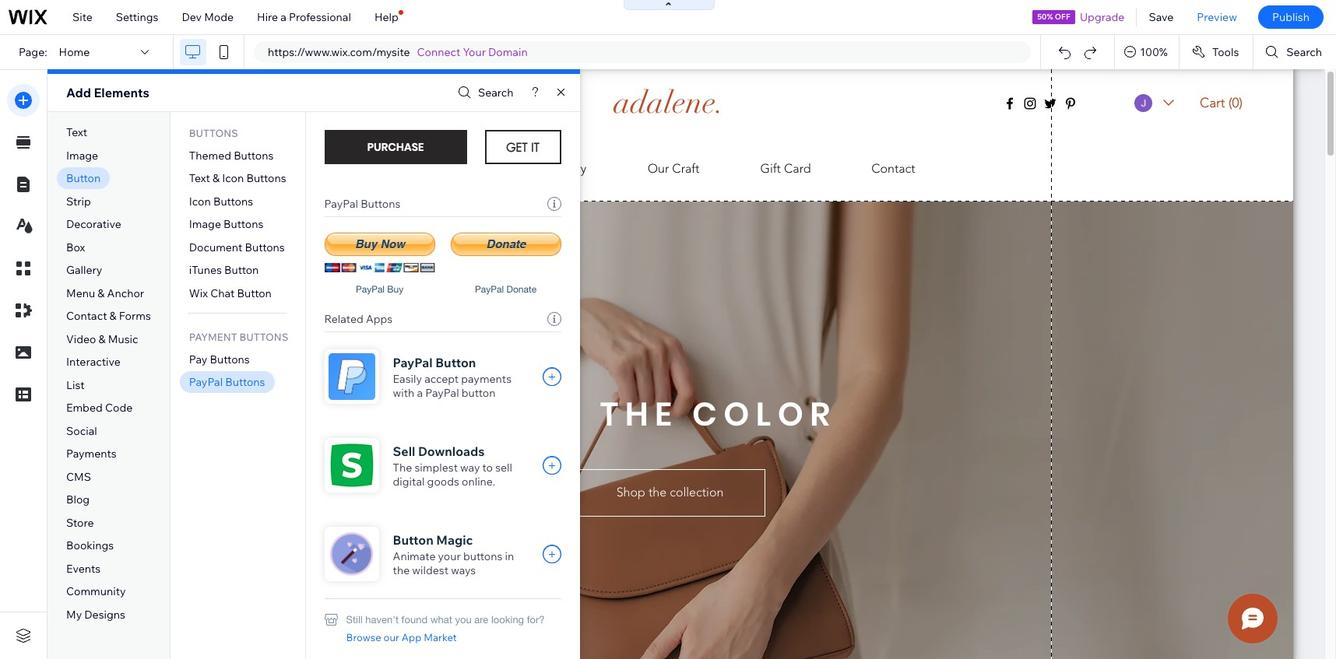Task type: describe. For each thing, give the bounding box(es) containing it.
help
[[374, 10, 399, 24]]

https://www.wix.com/mysite connect your domain
[[268, 45, 528, 59]]

music
[[108, 332, 138, 346]]

goods
[[427, 475, 459, 489]]

1 horizontal spatial search
[[1287, 45, 1322, 59]]

themed
[[189, 148, 231, 163]]

wildest
[[412, 564, 449, 578]]

interactive
[[66, 355, 121, 369]]

sell downloads the simplest way to sell digital goods online.
[[393, 444, 512, 489]]

button inside paypal button easily accept payments with a paypal button
[[435, 355, 476, 371]]

100% button
[[1115, 35, 1179, 69]]

related apps
[[324, 312, 393, 326]]

preview button
[[1185, 0, 1249, 34]]

paypal button easily accept payments with a paypal button
[[393, 355, 512, 400]]

decorative
[[66, 217, 121, 231]]

cms
[[66, 470, 91, 484]]

pay
[[189, 353, 207, 367]]

contact
[[66, 309, 107, 323]]

mode
[[204, 10, 234, 24]]

magic
[[436, 533, 473, 548]]

forms
[[119, 309, 151, 323]]

button
[[462, 386, 496, 400]]

payments
[[461, 372, 512, 386]]

events
[[66, 562, 101, 576]]

payment buttons
[[189, 331, 288, 343]]

dev
[[182, 10, 202, 24]]

designs
[[84, 608, 125, 622]]

50%
[[1037, 12, 1053, 22]]

1 horizontal spatial paypal buttons
[[324, 197, 400, 211]]

sell
[[393, 444, 415, 459]]

accept
[[425, 372, 459, 386]]

tools
[[1212, 45, 1239, 59]]

connect
[[417, 45, 461, 59]]

found
[[402, 614, 428, 626]]

simplest
[[415, 461, 458, 475]]

still
[[346, 614, 363, 626]]

what
[[430, 614, 452, 626]]

store
[[66, 516, 94, 530]]

anchor
[[107, 286, 144, 300]]

social
[[66, 424, 97, 438]]

save button
[[1137, 0, 1185, 34]]

the
[[393, 564, 410, 578]]

& for menu
[[98, 286, 105, 300]]

in
[[505, 550, 514, 564]]

image for image buttons
[[189, 217, 221, 231]]

with
[[393, 386, 415, 400]]

browse
[[346, 632, 381, 644]]

donate
[[507, 284, 537, 295]]

button inside button magic animate your buttons in the wildest ways
[[393, 533, 434, 548]]

downloads
[[418, 444, 485, 459]]

menu
[[66, 286, 95, 300]]

image buttons
[[189, 217, 263, 231]]

add elements
[[66, 85, 149, 100]]

you
[[455, 614, 472, 626]]

icon buttons
[[189, 194, 253, 208]]

0 vertical spatial search button
[[1254, 35, 1336, 69]]

off
[[1055, 12, 1071, 22]]

animate
[[393, 550, 436, 564]]

chat
[[210, 286, 235, 300]]

gallery
[[66, 263, 102, 277]]

browse our app market button
[[346, 628, 457, 647]]

my
[[66, 608, 82, 622]]

box
[[66, 240, 85, 254]]

document buttons
[[189, 240, 285, 254]]

hire a professional
[[257, 10, 351, 24]]

0 vertical spatial icon
[[222, 171, 244, 185]]

paypal donate
[[475, 284, 537, 295]]

& for video
[[99, 332, 106, 346]]

text & icon buttons
[[189, 171, 286, 185]]



Task type: locate. For each thing, give the bounding box(es) containing it.
1 vertical spatial text
[[189, 171, 210, 185]]

hire
[[257, 10, 278, 24]]

upgrade
[[1080, 10, 1125, 24]]

0 vertical spatial image
[[66, 148, 98, 163]]

icon up image buttons
[[189, 194, 211, 208]]

ways
[[451, 564, 476, 578]]

site
[[72, 10, 93, 24]]

browse our app market
[[346, 632, 457, 644]]

professional
[[289, 10, 351, 24]]

strip
[[66, 194, 91, 208]]

0 vertical spatial a
[[281, 10, 286, 24]]

button up strip
[[66, 171, 101, 185]]

button up accept
[[435, 355, 476, 371]]

a right hire
[[281, 10, 286, 24]]

0 horizontal spatial search button
[[454, 81, 514, 104]]

1 horizontal spatial icon
[[222, 171, 244, 185]]

search
[[1287, 45, 1322, 59], [478, 86, 514, 100]]

video & music
[[66, 332, 138, 346]]

apps
[[366, 312, 393, 326]]

sell
[[495, 461, 512, 475]]

bookings
[[66, 539, 114, 553]]

1 horizontal spatial text
[[189, 171, 210, 185]]

video
[[66, 332, 96, 346]]

buttons
[[463, 550, 503, 564]]

1 vertical spatial image
[[189, 217, 221, 231]]

0 horizontal spatial a
[[281, 10, 286, 24]]

publish
[[1272, 10, 1310, 24]]

1 vertical spatial a
[[417, 386, 423, 400]]

blog
[[66, 493, 90, 507]]

domain
[[488, 45, 528, 59]]

text down "themed"
[[189, 171, 210, 185]]

1 vertical spatial search button
[[454, 81, 514, 104]]

0 horizontal spatial search
[[478, 86, 514, 100]]

text for text
[[66, 126, 87, 140]]

are
[[474, 614, 489, 626]]

image for image
[[66, 148, 98, 163]]

& up icon buttons
[[213, 171, 220, 185]]

home
[[59, 45, 90, 59]]

looking
[[491, 614, 524, 626]]

1 horizontal spatial image
[[189, 217, 221, 231]]

dev mode
[[182, 10, 234, 24]]

online.
[[462, 475, 495, 489]]

contact & forms
[[66, 309, 151, 323]]

search button
[[1254, 35, 1336, 69], [454, 81, 514, 104]]

button magic animate your buttons in the wildest ways
[[393, 533, 514, 578]]

paypal buy
[[356, 284, 404, 295]]

market
[[424, 632, 457, 644]]

50% off
[[1037, 12, 1071, 22]]

wix
[[189, 286, 208, 300]]

0 horizontal spatial icon
[[189, 194, 211, 208]]

image
[[66, 148, 98, 163], [189, 217, 221, 231]]

list
[[66, 378, 85, 392]]

icon down themed buttons
[[222, 171, 244, 185]]

elements
[[94, 85, 149, 100]]

to
[[482, 461, 493, 475]]

settings
[[116, 10, 158, 24]]

your
[[438, 550, 461, 564]]

save
[[1149, 10, 1174, 24]]

code
[[105, 401, 133, 415]]

search down publish
[[1287, 45, 1322, 59]]

& for text
[[213, 171, 220, 185]]

0 vertical spatial paypal buttons
[[324, 197, 400, 211]]

& right menu
[[98, 286, 105, 300]]

1 vertical spatial search
[[478, 86, 514, 100]]

way
[[460, 461, 480, 475]]

embed code
[[66, 401, 133, 415]]

buttons
[[189, 127, 238, 139], [234, 148, 274, 163], [246, 171, 286, 185], [213, 194, 253, 208], [361, 197, 400, 211], [224, 217, 263, 231], [245, 240, 285, 254], [239, 331, 288, 343], [210, 353, 250, 367], [225, 376, 265, 390]]

the
[[393, 461, 412, 475]]

for?
[[527, 614, 545, 626]]

1 vertical spatial icon
[[189, 194, 211, 208]]

payment
[[189, 331, 237, 343]]

0 vertical spatial search
[[1287, 45, 1322, 59]]

0 vertical spatial text
[[66, 126, 87, 140]]

buy
[[387, 284, 404, 295]]

add
[[66, 85, 91, 100]]

image up strip
[[66, 148, 98, 163]]

related
[[324, 312, 363, 326]]

1 horizontal spatial a
[[417, 386, 423, 400]]

100%
[[1140, 45, 1168, 59]]

my designs
[[66, 608, 125, 622]]

0 horizontal spatial paypal buttons
[[189, 376, 265, 390]]

preview
[[1197, 10, 1237, 24]]

pay buttons
[[189, 353, 250, 367]]

easily
[[393, 372, 422, 386]]

tools button
[[1180, 35, 1253, 69]]

search down domain
[[478, 86, 514, 100]]

search button down your
[[454, 81, 514, 104]]

publish button
[[1258, 5, 1324, 29]]

themed buttons
[[189, 148, 274, 163]]

1 horizontal spatial search button
[[1254, 35, 1336, 69]]

button down document buttons
[[224, 263, 259, 277]]

&
[[213, 171, 220, 185], [98, 286, 105, 300], [109, 309, 117, 323], [99, 332, 106, 346]]

& right video
[[99, 332, 106, 346]]

button right "chat"
[[237, 286, 272, 300]]

0 horizontal spatial image
[[66, 148, 98, 163]]

search button down publish button on the top of page
[[1254, 35, 1336, 69]]

text for text & icon buttons
[[189, 171, 210, 185]]

embed
[[66, 401, 103, 415]]

text
[[66, 126, 87, 140], [189, 171, 210, 185]]

document
[[189, 240, 243, 254]]

a
[[281, 10, 286, 24], [417, 386, 423, 400]]

your
[[463, 45, 486, 59]]

0 horizontal spatial text
[[66, 126, 87, 140]]

1 vertical spatial paypal buttons
[[189, 376, 265, 390]]

https://www.wix.com/mysite
[[268, 45, 410, 59]]

our
[[384, 632, 399, 644]]

image up document
[[189, 217, 221, 231]]

a inside paypal button easily accept payments with a paypal button
[[417, 386, 423, 400]]

itunes
[[189, 263, 222, 277]]

text down add
[[66, 126, 87, 140]]

& for contact
[[109, 309, 117, 323]]

& left forms
[[109, 309, 117, 323]]

haven't
[[366, 614, 399, 626]]

a right with on the bottom of the page
[[417, 386, 423, 400]]

button up animate
[[393, 533, 434, 548]]



Task type: vqa. For each thing, say whether or not it's contained in the screenshot.
SITE
yes



